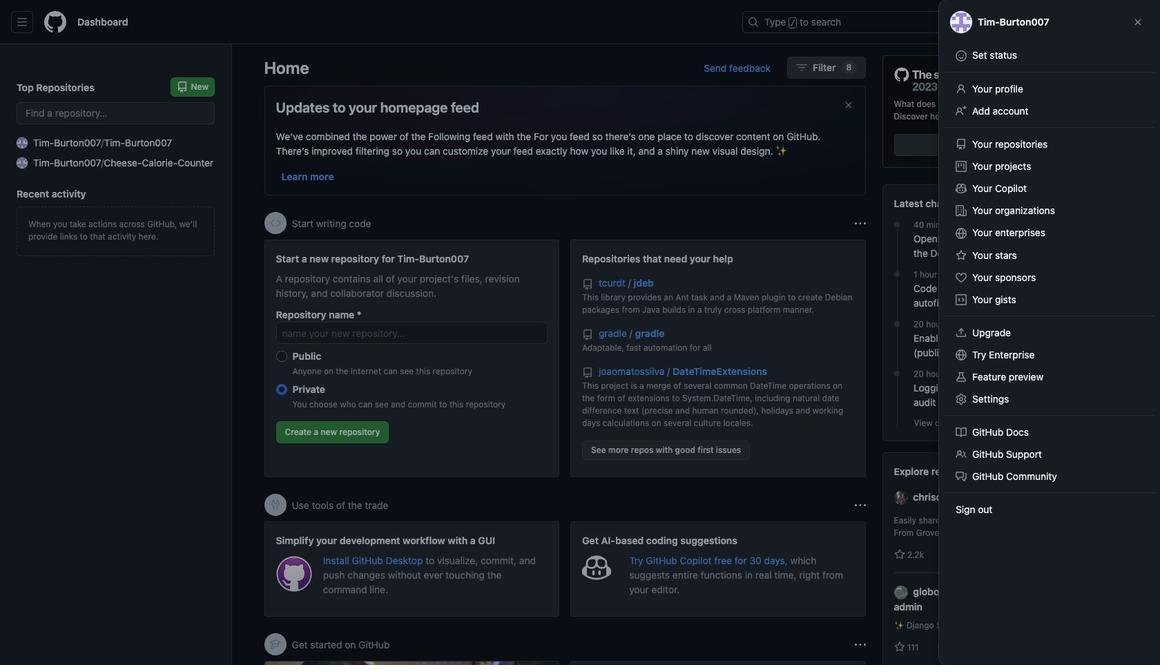 Task type: locate. For each thing, give the bounding box(es) containing it.
3 dot fill image from the top
[[892, 368, 903, 379]]

dot fill image
[[892, 219, 903, 230], [892, 319, 903, 330], [892, 368, 903, 379]]

1 dot fill image from the top
[[892, 219, 903, 230]]

dot fill image
[[892, 269, 903, 280]]

homepage image
[[44, 11, 66, 33]]

1 vertical spatial dot fill image
[[892, 319, 903, 330]]

plus image
[[1008, 17, 1019, 28]]

0 vertical spatial dot fill image
[[892, 219, 903, 230]]

account element
[[0, 44, 232, 665]]

explore element
[[883, 55, 1129, 665]]

2 vertical spatial dot fill image
[[892, 368, 903, 379]]



Task type: vqa. For each thing, say whether or not it's contained in the screenshot.
Repositories Link
no



Task type: describe. For each thing, give the bounding box(es) containing it.
command palette image
[[968, 17, 979, 28]]

star image
[[894, 642, 905, 653]]

explore repositories navigation
[[883, 453, 1129, 665]]

triangle down image
[[1022, 16, 1033, 27]]

2 dot fill image from the top
[[892, 319, 903, 330]]

star image
[[894, 549, 905, 560]]



